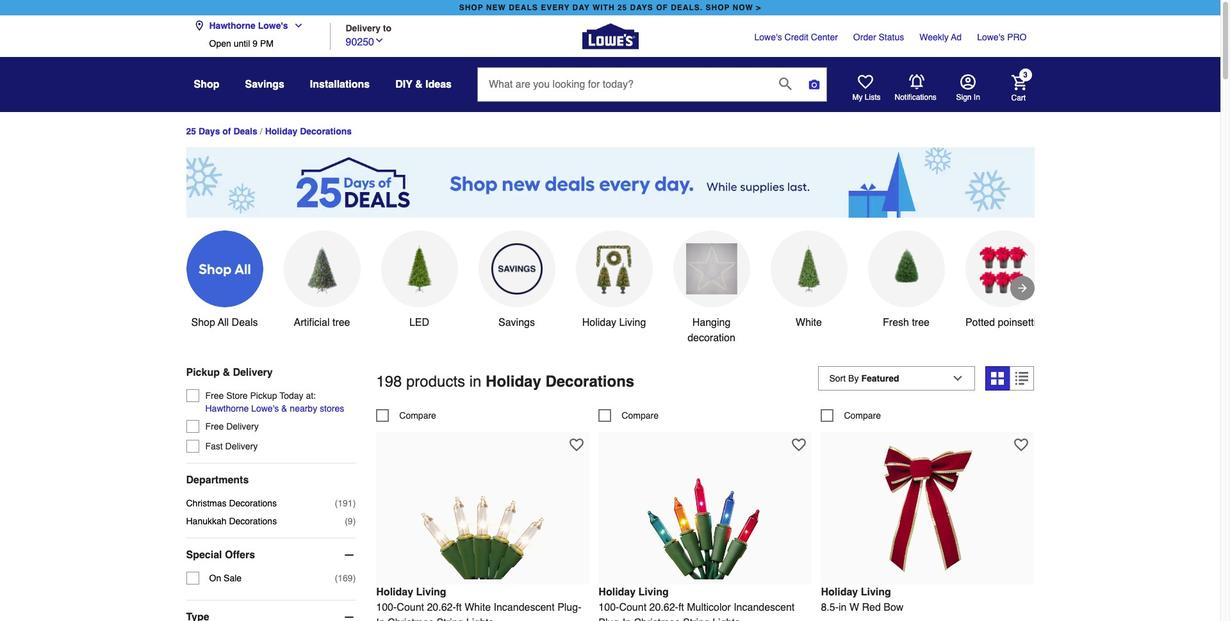 Task type: vqa. For each thing, say whether or not it's contained in the screenshot.
the bottom &
yes



Task type: locate. For each thing, give the bounding box(es) containing it.
0 vertical spatial deals
[[234, 126, 257, 137]]

deals
[[509, 3, 538, 12]]

living for holiday living 8.5-in w red bow
[[861, 587, 891, 598]]

0 vertical spatial savings
[[245, 79, 284, 90]]

0 vertical spatial (
[[335, 498, 338, 509]]

shop
[[194, 79, 219, 90], [191, 317, 215, 329]]

1 horizontal spatial in
[[623, 617, 631, 622]]

1 vertical spatial )
[[353, 516, 356, 527]]

1 horizontal spatial heart outline image
[[1015, 438, 1029, 452]]

tree
[[333, 317, 350, 329], [912, 317, 930, 329]]

100- for 100-count 20.62-ft multicolor incandescent plug-in christmas string lights
[[599, 602, 619, 614]]

100-
[[376, 602, 397, 614], [599, 602, 619, 614]]

at:
[[306, 391, 316, 401]]

1 horizontal spatial &
[[281, 404, 287, 414]]

hawthorne lowe's button
[[194, 13, 309, 38]]

chevron down image inside hawthorne lowe's button
[[288, 21, 304, 31]]

1 minus image from the top
[[343, 549, 356, 562]]

1 vertical spatial &
[[223, 367, 230, 379]]

0 horizontal spatial in
[[470, 373, 482, 391]]

lowe's left the "credit"
[[755, 32, 782, 42]]

0 horizontal spatial ft
[[456, 602, 462, 614]]

hawthorne down store at the left bottom of the page
[[205, 404, 249, 414]]

25 days of deals brand holiday living image
[[589, 243, 640, 295]]

0 horizontal spatial heart outline image
[[570, 438, 584, 452]]

2 100- from the left
[[599, 602, 619, 614]]

) down ( 191 )
[[353, 516, 356, 527]]

until
[[234, 38, 250, 49]]

deals right all
[[232, 317, 258, 329]]

1 horizontal spatial plug-
[[599, 617, 623, 622]]

hanukkah
[[186, 516, 227, 527]]

lowe's inside the "hawthorne lowe's & nearby stores" button
[[251, 404, 279, 414]]

20.62- for white
[[427, 602, 456, 614]]

incandescent
[[494, 602, 555, 614], [734, 602, 795, 614]]

2 ft from the left
[[679, 602, 684, 614]]

2 count from the left
[[619, 602, 647, 614]]

0 horizontal spatial in
[[376, 617, 385, 622]]

1 lights from the left
[[466, 617, 494, 622]]

2 vertical spatial )
[[353, 573, 356, 584]]

2 incandescent from the left
[[734, 602, 795, 614]]

1 horizontal spatial tree
[[912, 317, 930, 329]]

25 days of deals. shop new deals every day. while supplies last. image
[[186, 147, 1035, 218]]

decorations inside the 25 days of deals / holiday decorations
[[300, 126, 352, 137]]

0 horizontal spatial lights
[[466, 617, 494, 622]]

every
[[541, 3, 570, 12]]

1 horizontal spatial in
[[839, 602, 847, 614]]

tree for artificial tree
[[333, 317, 350, 329]]

1 vertical spatial minus image
[[343, 611, 356, 622]]

hanging decoration button
[[673, 231, 750, 346]]

2 compare from the left
[[622, 411, 659, 421]]

of
[[656, 3, 668, 12]]

1 20.62- from the left
[[427, 602, 456, 614]]

weekly ad
[[920, 32, 962, 42]]

1 vertical spatial savings button
[[478, 231, 555, 331]]

1 vertical spatial shop
[[191, 317, 215, 329]]

/
[[260, 126, 263, 137]]

incandescent inside holiday living 100-count 20.62-ft multicolor incandescent plug-in christmas string lights
[[734, 602, 795, 614]]

1 ft from the left
[[456, 602, 462, 614]]

fresh
[[883, 317, 909, 329]]

0 vertical spatial chevron down image
[[288, 21, 304, 31]]

1 compare from the left
[[399, 411, 436, 421]]

1 tree from the left
[[333, 317, 350, 329]]

1 count from the left
[[397, 602, 424, 614]]

holiday inside holiday living 100-count 20.62-ft multicolor incandescent plug-in christmas string lights
[[599, 587, 636, 598]]

ad
[[951, 32, 962, 42]]

2 free from the top
[[205, 422, 224, 432]]

holiday for holiday living 8.5-in w red bow
[[821, 587, 858, 598]]

minus image inside special offers button
[[343, 549, 356, 562]]

nearby
[[290, 404, 317, 414]]

lights inside holiday living 100-count 20.62-ft multicolor incandescent plug-in christmas string lights
[[713, 617, 740, 622]]

2 lights from the left
[[713, 617, 740, 622]]

0 horizontal spatial compare
[[399, 411, 436, 421]]

shop new deals every day with 25 days of deals. shop now >
[[459, 3, 761, 12]]

1 horizontal spatial white
[[796, 317, 822, 329]]

1 heart outline image from the left
[[570, 438, 584, 452]]

store
[[226, 391, 248, 401]]

25 inside the 25 days of deals / holiday decorations
[[186, 126, 196, 137]]

1001813120 element
[[376, 409, 436, 422]]

living inside holiday living 100-count 20.62-ft white incandescent plug- in christmas string lights
[[416, 587, 446, 598]]

potted poinsettia
[[966, 317, 1042, 329]]

9 left pm in the top of the page
[[253, 38, 258, 49]]

living for holiday living 100-count 20.62-ft white incandescent plug- in christmas string lights
[[416, 587, 446, 598]]

string inside holiday living 100-count 20.62-ft multicolor incandescent plug-in christmas string lights
[[683, 617, 710, 622]]

count inside holiday living 100-count 20.62-ft multicolor incandescent plug-in christmas string lights
[[619, 602, 647, 614]]

count inside holiday living 100-count 20.62-ft white incandescent plug- in christmas string lights
[[397, 602, 424, 614]]

20.62- inside holiday living 100-count 20.62-ft white incandescent plug- in christmas string lights
[[427, 602, 456, 614]]

25 days of deals type potted poinsettia image
[[978, 243, 1029, 295]]

pro
[[1007, 32, 1027, 42]]

1 horizontal spatial chevron down image
[[374, 35, 384, 45]]

now
[[733, 3, 754, 12]]

0 horizontal spatial incandescent
[[494, 602, 555, 614]]

1 horizontal spatial shop
[[706, 3, 730, 12]]

all
[[218, 317, 229, 329]]

living inside holiday living 8.5-in w red bow
[[861, 587, 891, 598]]

in inside holiday living 100-count 20.62-ft white incandescent plug- in christmas string lights
[[376, 617, 385, 622]]

delivery up fast delivery
[[226, 422, 259, 432]]

shop left "now"
[[706, 3, 730, 12]]

2 minus image from the top
[[343, 611, 356, 622]]

3 ) from the top
[[353, 573, 356, 584]]

1001813154 element
[[599, 409, 659, 422]]

& for diy
[[415, 79, 423, 90]]

in right products
[[470, 373, 482, 391]]

1 horizontal spatial ft
[[679, 602, 684, 614]]

christmas inside holiday living 100-count 20.62-ft white incandescent plug- in christmas string lights
[[388, 617, 434, 622]]

list view image
[[1016, 372, 1029, 385]]

0 horizontal spatial 25
[[186, 126, 196, 137]]

0 horizontal spatial savings button
[[245, 73, 284, 96]]

pickup up hawthorne lowe's & nearby stores
[[250, 391, 277, 401]]

incandescent for multicolor
[[734, 602, 795, 614]]

christmas
[[186, 498, 227, 509], [388, 617, 434, 622], [634, 617, 680, 622]]

1 horizontal spatial 20.62-
[[649, 602, 679, 614]]

lowe's home improvement logo image
[[582, 8, 639, 64]]

0 horizontal spatial 20.62-
[[427, 602, 456, 614]]

hawthorne up "open until 9 pm"
[[209, 21, 256, 31]]

ft inside holiday living 100-count 20.62-ft multicolor incandescent plug-in christmas string lights
[[679, 602, 684, 614]]

w
[[850, 602, 859, 614]]

25 days of deals / holiday decorations
[[186, 126, 352, 137]]

0 horizontal spatial &
[[223, 367, 230, 379]]

1 vertical spatial (
[[345, 516, 348, 527]]

string inside holiday living 100-count 20.62-ft white incandescent plug- in christmas string lights
[[437, 617, 464, 622]]

hawthorne for hawthorne lowe's
[[209, 21, 256, 31]]

savings inside "savings" button
[[499, 317, 535, 329]]

savings button
[[245, 73, 284, 96], [478, 231, 555, 331]]

deals inside button
[[232, 317, 258, 329]]

2 vertical spatial (
[[335, 573, 338, 584]]

lowe's home improvement notification center image
[[909, 74, 924, 90]]

1 horizontal spatial 9
[[348, 516, 353, 527]]

1 horizontal spatial incandescent
[[734, 602, 795, 614]]

savings down 25 days of deals special offers savings image
[[499, 317, 535, 329]]

artificial tree
[[294, 317, 350, 329]]

0 horizontal spatial shop
[[459, 3, 484, 12]]

decorations down installations button
[[300, 126, 352, 137]]

2 shop from the left
[[706, 3, 730, 12]]

savings
[[245, 79, 284, 90], [499, 317, 535, 329]]

delivery
[[346, 23, 381, 33], [233, 367, 273, 379], [226, 422, 259, 432], [225, 441, 258, 452]]

25 days of deals type fresh tree image
[[881, 243, 932, 295]]

0 vertical spatial free
[[205, 391, 224, 401]]

decorations
[[300, 126, 352, 137], [546, 373, 634, 391], [229, 498, 277, 509], [229, 516, 277, 527]]

25 left 'days'
[[186, 126, 196, 137]]

0 vertical spatial white
[[796, 317, 822, 329]]

lowe's home improvement account image
[[960, 74, 976, 90]]

0 horizontal spatial 9
[[253, 38, 258, 49]]

0 horizontal spatial pickup
[[186, 367, 220, 379]]

christmas inside holiday living 100-count 20.62-ft multicolor incandescent plug-in christmas string lights
[[634, 617, 680, 622]]

0 horizontal spatial string
[[437, 617, 464, 622]]

lowe's inside hawthorne lowe's button
[[258, 21, 288, 31]]

lowe's left pro at the right
[[977, 32, 1005, 42]]

2 horizontal spatial &
[[415, 79, 423, 90]]

days
[[630, 3, 654, 12]]

deals left "/"
[[234, 126, 257, 137]]

pickup down all
[[186, 367, 220, 379]]

0 horizontal spatial white
[[465, 602, 491, 614]]

lowe's up pm in the top of the page
[[258, 21, 288, 31]]

in left w
[[839, 602, 847, 614]]

holiday inside holiday living 8.5-in w red bow
[[821, 587, 858, 598]]

1 shop from the left
[[459, 3, 484, 12]]

poinsettia
[[998, 317, 1042, 329]]

2 tree from the left
[[912, 317, 930, 329]]

0 horizontal spatial plug-
[[558, 602, 582, 614]]

& right diy
[[415, 79, 423, 90]]

living inside button
[[619, 317, 646, 329]]

5013254527 element
[[821, 409, 881, 422]]

tree right "fresh"
[[912, 317, 930, 329]]

1 vertical spatial chevron down image
[[374, 35, 384, 45]]

2 horizontal spatial in
[[974, 93, 980, 102]]

0 horizontal spatial chevron down image
[[288, 21, 304, 31]]

shop left all
[[191, 317, 215, 329]]

holiday inside holiday living 100-count 20.62-ft white incandescent plug- in christmas string lights
[[376, 587, 413, 598]]

( 191 )
[[335, 498, 356, 509]]

198
[[376, 373, 402, 391]]

shop inside button
[[191, 317, 215, 329]]

1 horizontal spatial savings button
[[478, 231, 555, 331]]

0 vertical spatial minus image
[[343, 549, 356, 562]]

2 horizontal spatial christmas
[[634, 617, 680, 622]]

shop
[[459, 3, 484, 12], [706, 3, 730, 12]]

1 vertical spatial free
[[205, 422, 224, 432]]

1 vertical spatial hawthorne
[[205, 404, 249, 414]]

free left store at the left bottom of the page
[[205, 391, 224, 401]]

& up store at the left bottom of the page
[[223, 367, 230, 379]]

white
[[796, 317, 822, 329], [465, 602, 491, 614]]

compare inside 1001813120 element
[[399, 411, 436, 421]]

hawthorne
[[209, 21, 256, 31], [205, 404, 249, 414]]

holiday living 100-count 20.62-ft multicolor incandescent plug-in christmas string lights
[[599, 587, 795, 622]]

1 horizontal spatial christmas
[[388, 617, 434, 622]]

0 vertical spatial hawthorne
[[209, 21, 256, 31]]

1 string from the left
[[437, 617, 464, 622]]

0 vertical spatial shop
[[194, 79, 219, 90]]

2 string from the left
[[683, 617, 710, 622]]

tree right artificial
[[333, 317, 350, 329]]

0 vertical spatial savings button
[[245, 73, 284, 96]]

0 vertical spatial &
[[415, 79, 423, 90]]

0 horizontal spatial tree
[[333, 317, 350, 329]]

compare inside 5013254527 element
[[844, 411, 881, 421]]

plug- inside holiday living 100-count 20.62-ft white incandescent plug- in christmas string lights
[[558, 602, 582, 614]]

) down ( 9 )
[[353, 573, 356, 584]]

lights inside holiday living 100-count 20.62-ft white incandescent plug- in christmas string lights
[[466, 617, 494, 622]]

incandescent inside holiday living 100-count 20.62-ft white incandescent plug- in christmas string lights
[[494, 602, 555, 614]]

credit
[[785, 32, 809, 42]]

1 vertical spatial white
[[465, 602, 491, 614]]

holiday for holiday living 100-count 20.62-ft multicolor incandescent plug-in christmas string lights
[[599, 587, 636, 598]]

diy & ideas button
[[396, 73, 452, 96]]

hawthorne lowe's & nearby stores
[[205, 404, 344, 414]]

day
[[573, 3, 590, 12]]

1 horizontal spatial count
[[619, 602, 647, 614]]

1 vertical spatial 25
[[186, 126, 196, 137]]

savings down pm in the top of the page
[[245, 79, 284, 90]]

1 horizontal spatial pickup
[[250, 391, 277, 401]]

in
[[974, 93, 980, 102], [376, 617, 385, 622], [623, 617, 631, 622]]

lowe's pro link
[[977, 31, 1027, 44]]

& down today
[[281, 404, 287, 414]]

100- for 100-count 20.62-ft white incandescent plug- in christmas string lights
[[376, 602, 397, 614]]

100- inside holiday living 100-count 20.62-ft white incandescent plug- in christmas string lights
[[376, 602, 397, 614]]

25
[[618, 3, 628, 12], [186, 126, 196, 137]]

deals.
[[671, 3, 703, 12]]

heart outline image
[[570, 438, 584, 452], [1015, 438, 1029, 452]]

8.5-
[[821, 602, 839, 614]]

minus image
[[343, 549, 356, 562], [343, 611, 356, 622]]

compare for 1001813120 element
[[399, 411, 436, 421]]

tree for fresh tree
[[912, 317, 930, 329]]

25 right with
[[618, 3, 628, 12]]

0 vertical spatial in
[[470, 373, 482, 391]]

20.62- inside holiday living 100-count 20.62-ft multicolor incandescent plug-in christmas string lights
[[649, 602, 679, 614]]

0 vertical spatial 25
[[618, 3, 628, 12]]

1 horizontal spatial 100-
[[599, 602, 619, 614]]

special
[[186, 550, 222, 561]]

string for multicolor
[[683, 617, 710, 622]]

1 vertical spatial plug-
[[599, 617, 623, 622]]

count for 100-count 20.62-ft multicolor incandescent plug-in christmas string lights
[[619, 602, 647, 614]]

9 down ( 191 )
[[348, 516, 353, 527]]

minus image up ( 169 )
[[343, 549, 356, 562]]

order
[[853, 32, 876, 42]]

0 horizontal spatial count
[[397, 602, 424, 614]]

my
[[853, 93, 863, 102]]

1 horizontal spatial savings
[[499, 317, 535, 329]]

ft for multicolor
[[679, 602, 684, 614]]

shop for shop all deals
[[191, 317, 215, 329]]

) up ( 9 )
[[353, 498, 356, 509]]

lowe's inside lowe's pro link
[[977, 32, 1005, 42]]

in inside button
[[974, 93, 980, 102]]

pickup & delivery
[[186, 367, 273, 379]]

plug- inside holiday living 100-count 20.62-ft multicolor incandescent plug-in christmas string lights
[[599, 617, 623, 622]]

white inside holiday living 100-count 20.62-ft white incandescent plug- in christmas string lights
[[465, 602, 491, 614]]

100- inside holiday living 100-count 20.62-ft multicolor incandescent plug-in christmas string lights
[[599, 602, 619, 614]]

white button
[[771, 231, 847, 331]]

1 100- from the left
[[376, 602, 397, 614]]

living
[[619, 317, 646, 329], [416, 587, 446, 598], [639, 587, 669, 598], [861, 587, 891, 598]]

with
[[593, 3, 615, 12]]

25 days of deals bulb type led image
[[394, 243, 445, 295]]

0 vertical spatial plug-
[[558, 602, 582, 614]]

deals inside the 25 days of deals / holiday decorations
[[234, 126, 257, 137]]

2 20.62- from the left
[[649, 602, 679, 614]]

1 horizontal spatial string
[[683, 617, 710, 622]]

shop down open
[[194, 79, 219, 90]]

1 ) from the top
[[353, 498, 356, 509]]

( 9 )
[[345, 516, 356, 527]]

2 ) from the top
[[353, 516, 356, 527]]

20.62-
[[427, 602, 456, 614], [649, 602, 679, 614]]

1 vertical spatial deals
[[232, 317, 258, 329]]

lowe's
[[258, 21, 288, 31], [755, 32, 782, 42], [977, 32, 1005, 42], [251, 404, 279, 414]]

lowe's down free store pickup today at:
[[251, 404, 279, 414]]

lights
[[466, 617, 494, 622], [713, 617, 740, 622]]

in inside holiday living 100-count 20.62-ft multicolor incandescent plug-in christmas string lights
[[623, 617, 631, 622]]

None search field
[[477, 67, 827, 113]]

shop left new at the top left of the page
[[459, 3, 484, 12]]

1 vertical spatial in
[[839, 602, 847, 614]]

1 vertical spatial pickup
[[250, 391, 277, 401]]

minus image down 169
[[343, 611, 356, 622]]

25 days of deals light color white image
[[783, 243, 835, 295]]

1 horizontal spatial compare
[[622, 411, 659, 421]]

0 vertical spatial )
[[353, 498, 356, 509]]

on
[[209, 573, 221, 584]]

1 horizontal spatial lights
[[713, 617, 740, 622]]

1 vertical spatial savings
[[499, 317, 535, 329]]

led
[[409, 317, 429, 329]]

1 free from the top
[[205, 391, 224, 401]]

& for pickup
[[223, 367, 230, 379]]

1 incandescent from the left
[[494, 602, 555, 614]]

living inside holiday living 100-count 20.62-ft multicolor incandescent plug-in christmas string lights
[[639, 587, 669, 598]]

christmas for holiday living 100-count 20.62-ft multicolor incandescent plug-in christmas string lights
[[634, 617, 680, 622]]

compare inside 1001813154 element
[[622, 411, 659, 421]]

fast delivery
[[205, 441, 258, 452]]

living for holiday living
[[619, 317, 646, 329]]

pickup
[[186, 367, 220, 379], [250, 391, 277, 401]]

cart
[[1012, 93, 1026, 102]]

free
[[205, 391, 224, 401], [205, 422, 224, 432]]

holiday inside button
[[582, 317, 616, 329]]

3 compare from the left
[[844, 411, 881, 421]]

&
[[415, 79, 423, 90], [223, 367, 230, 379], [281, 404, 287, 414]]

ft inside holiday living 100-count 20.62-ft white incandescent plug- in christmas string lights
[[456, 602, 462, 614]]

198 products in holiday decorations
[[376, 373, 634, 391]]

2 heart outline image from the left
[[1015, 438, 1029, 452]]

compare
[[399, 411, 436, 421], [622, 411, 659, 421], [844, 411, 881, 421]]

0 horizontal spatial 100-
[[376, 602, 397, 614]]

chevron down image
[[288, 21, 304, 31], [374, 35, 384, 45]]

25 days of deals special offers savings image
[[491, 243, 542, 295]]

free up fast
[[205, 422, 224, 432]]

lowe's home improvement lists image
[[858, 74, 873, 90]]

plug- for 100-count 20.62-ft multicolor incandescent plug-in christmas string lights
[[599, 617, 623, 622]]

2 horizontal spatial compare
[[844, 411, 881, 421]]

2 vertical spatial &
[[281, 404, 287, 414]]



Task type: describe. For each thing, give the bounding box(es) containing it.
arrow right image
[[1016, 282, 1029, 295]]

my lists link
[[853, 74, 881, 103]]

in for holiday living 100-count 20.62-ft white incandescent plug- in christmas string lights
[[376, 617, 385, 622]]

ideas
[[426, 79, 452, 90]]

holiday for holiday living
[[582, 317, 616, 329]]

25 days of deals type hanging decoration image
[[686, 243, 737, 295]]

stores
[[320, 404, 344, 414]]

installations button
[[310, 73, 370, 96]]

shop button
[[194, 73, 219, 96]]

delivery up 90250 at the top
[[346, 23, 381, 33]]

center
[[811, 32, 838, 42]]

pm
[[260, 38, 274, 49]]

count for 100-count 20.62-ft white incandescent plug- in christmas string lights
[[397, 602, 424, 614]]

sign
[[956, 93, 972, 102]]

status
[[879, 32, 904, 42]]

free for free delivery
[[205, 422, 224, 432]]

20.62- for multicolor
[[649, 602, 679, 614]]

1 vertical spatial 9
[[348, 516, 353, 527]]

ft for white
[[456, 602, 462, 614]]

installations
[[310, 79, 370, 90]]

string for white
[[437, 617, 464, 622]]

christmas for holiday living 100-count 20.62-ft white incandescent plug- in christmas string lights
[[388, 617, 434, 622]]

holiday living 100-count 20.62-ft multicolor incandescent plug-in christmas string lights image
[[635, 439, 776, 580]]

( for 169
[[335, 573, 338, 584]]

holiday living button
[[576, 231, 653, 331]]

0 vertical spatial 9
[[253, 38, 258, 49]]

holiday living 100-count 20.62-ft white incandescent plug-in christmas string lights image
[[413, 439, 554, 580]]

departments
[[186, 475, 249, 486]]

to
[[383, 23, 392, 33]]

holiday living 100-count 20.62-ft white incandescent plug- in christmas string lights
[[376, 587, 582, 622]]

lights for multicolor
[[713, 617, 740, 622]]

location image
[[194, 21, 204, 31]]

hanukkah decorations
[[186, 516, 277, 527]]

sign in
[[956, 93, 980, 102]]

shop all deals image
[[186, 231, 263, 307]]

191
[[338, 498, 353, 509]]

hanging
[[693, 317, 731, 329]]

lowe's inside lowe's credit center link
[[755, 32, 782, 42]]

potted
[[966, 317, 995, 329]]

living for holiday living 100-count 20.62-ft multicolor incandescent plug-in christmas string lights
[[639, 587, 669, 598]]

( 169 )
[[335, 573, 356, 584]]

order status
[[853, 32, 904, 42]]

holiday for holiday living 100-count 20.62-ft white incandescent plug- in christmas string lights
[[376, 587, 413, 598]]

delivery down free delivery
[[225, 441, 258, 452]]

open until 9 pm
[[209, 38, 274, 49]]

free delivery
[[205, 422, 259, 432]]

holiday inside the 25 days of deals / holiday decorations
[[265, 126, 298, 137]]

lists
[[865, 93, 881, 102]]

) for ( 169 )
[[353, 573, 356, 584]]

in inside holiday living 8.5-in w red bow
[[839, 602, 847, 614]]

decoration
[[688, 332, 736, 344]]

) for ( 191 )
[[353, 498, 356, 509]]

order status link
[[853, 31, 904, 44]]

free store pickup today at:
[[205, 391, 316, 401]]

hawthorne for hawthorne lowe's & nearby stores
[[205, 404, 249, 414]]

new
[[486, 3, 506, 12]]

decorations down christmas decorations
[[229, 516, 277, 527]]

90250 button
[[346, 33, 384, 50]]

lowe's credit center link
[[755, 31, 838, 44]]

artificial
[[294, 317, 330, 329]]

shop all deals
[[191, 317, 258, 329]]

search image
[[779, 77, 792, 90]]

lowe's pro
[[977, 32, 1027, 42]]

free for free store pickup today at:
[[205, 391, 224, 401]]

products
[[406, 373, 465, 391]]

heart outline image
[[792, 438, 806, 452]]

open
[[209, 38, 231, 49]]

today
[[280, 391, 303, 401]]

diy
[[396, 79, 413, 90]]

multicolor
[[687, 602, 731, 614]]

fresh tree
[[883, 317, 930, 329]]

hanging decoration
[[688, 317, 736, 344]]

( for 191
[[335, 498, 338, 509]]

) for ( 9 )
[[353, 516, 356, 527]]

departments element
[[186, 474, 356, 487]]

fresh tree button
[[868, 231, 945, 331]]

sign in button
[[956, 74, 980, 103]]

delivery up free store pickup today at:
[[233, 367, 273, 379]]

plug- for 100-count 20.62-ft white incandescent plug- in christmas string lights
[[558, 602, 582, 614]]

holiday living 8.5-in w red bow
[[821, 587, 904, 614]]

3
[[1023, 71, 1028, 80]]

169
[[338, 573, 353, 584]]

lights for white
[[466, 617, 494, 622]]

1 horizontal spatial 25
[[618, 3, 628, 12]]

decorations up 1001813154 element
[[546, 373, 634, 391]]

notifications
[[895, 93, 937, 102]]

hawthorne lowe's & nearby stores button
[[205, 402, 344, 415]]

red
[[862, 602, 881, 614]]

decorations up hanukkah decorations
[[229, 498, 277, 509]]

compare for 5013254527 element
[[844, 411, 881, 421]]

0 vertical spatial pickup
[[186, 367, 220, 379]]

compare for 1001813154 element
[[622, 411, 659, 421]]

lowe's credit center
[[755, 32, 838, 42]]

lowe's home improvement cart image
[[1012, 75, 1027, 90]]

chevron down image inside 90250 button
[[374, 35, 384, 45]]

grid view image
[[992, 372, 1004, 385]]

special offers button
[[186, 539, 356, 572]]

white inside button
[[796, 317, 822, 329]]

potted poinsettia button
[[965, 231, 1042, 331]]

( for 9
[[345, 516, 348, 527]]

weekly ad link
[[920, 31, 962, 44]]

25 days of deals type artificial tree image
[[296, 243, 348, 295]]

special offers
[[186, 550, 255, 561]]

holiday living 8.5-in w red bow image
[[857, 439, 998, 580]]

shop for shop
[[194, 79, 219, 90]]

in for holiday living 100-count 20.62-ft multicolor incandescent plug-in christmas string lights
[[623, 617, 631, 622]]

sale
[[224, 573, 242, 584]]

bow
[[884, 602, 904, 614]]

0 horizontal spatial savings
[[245, 79, 284, 90]]

led button
[[381, 231, 458, 331]]

weekly
[[920, 32, 949, 42]]

camera image
[[808, 78, 821, 91]]

0 horizontal spatial christmas
[[186, 498, 227, 509]]

incandescent for white
[[494, 602, 555, 614]]

Search Query text field
[[478, 68, 769, 101]]

holiday living
[[582, 317, 646, 329]]

artificial tree button
[[284, 231, 360, 331]]

holiday decorations link
[[265, 126, 352, 137]]

days
[[199, 126, 220, 137]]

my lists
[[853, 93, 881, 102]]

25 days of deals link
[[186, 126, 257, 137]]

shop all deals button
[[186, 231, 263, 331]]

on sale
[[209, 573, 242, 584]]



